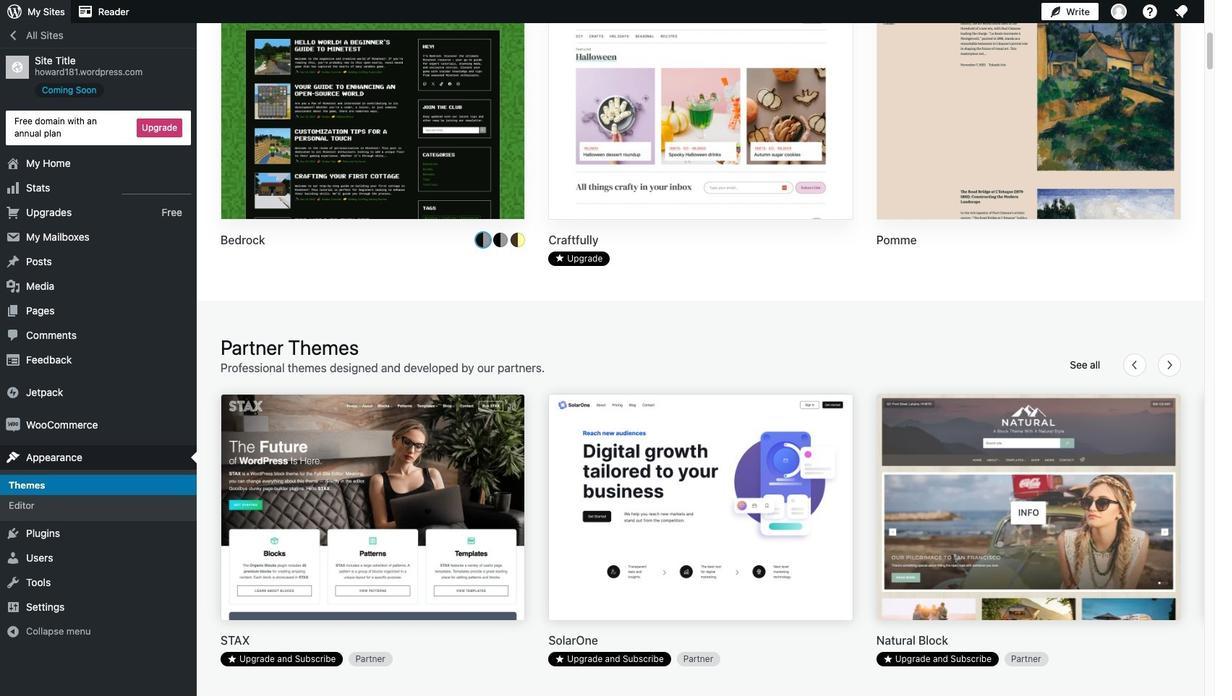 Task type: vqa. For each thing, say whether or not it's contained in the screenshot.
the top the img
yes



Task type: locate. For each thing, give the bounding box(es) containing it.
inspired by the iconic worlds of minecraft and minetest, bedrock is a blog theme that reminds the immersive experience of these games. image
[[221, 0, 525, 221]]

img image
[[6, 385, 20, 400], [6, 418, 20, 432]]

1 vertical spatial img image
[[6, 418, 20, 432]]

0 vertical spatial img image
[[6, 385, 20, 400]]

highest hourly views 0 image
[[122, 185, 191, 194]]

a cheerful wordpress blogging theme dedicated to all things homemade and delightful. image
[[549, 0, 853, 221]]

pomme is a simple portfolio theme for painters. image
[[877, 0, 1181, 221]]

my profile image
[[1111, 4, 1127, 20]]

2 img image from the top
[[6, 418, 20, 432]]

solarone is a fresh, minimal, and professional wordpress block theme. this theme is suitable for corporate business websites or agencies, freelancers and small startups. image
[[549, 395, 853, 623]]



Task type: describe. For each thing, give the bounding box(es) containing it.
help image
[[1142, 3, 1159, 20]]

stax is a premium block theme for the wordpress full-site editor. the design is clean, versatile, and totally customizable. additionally, the setup wizard provides a super simple installation process — so your site will appear exactly as the demo within moments of activation. image
[[221, 395, 525, 623]]

whether you're providing fishing charters or surf adventures, promoting local farmers markets or saving the whales, offering vegan cooking tips or selling organic lip balm — the natural theme is a natural choice for your wordpress website. image
[[877, 395, 1181, 623]]

manage your notifications image
[[1173, 3, 1190, 20]]

1 img image from the top
[[6, 385, 20, 400]]



